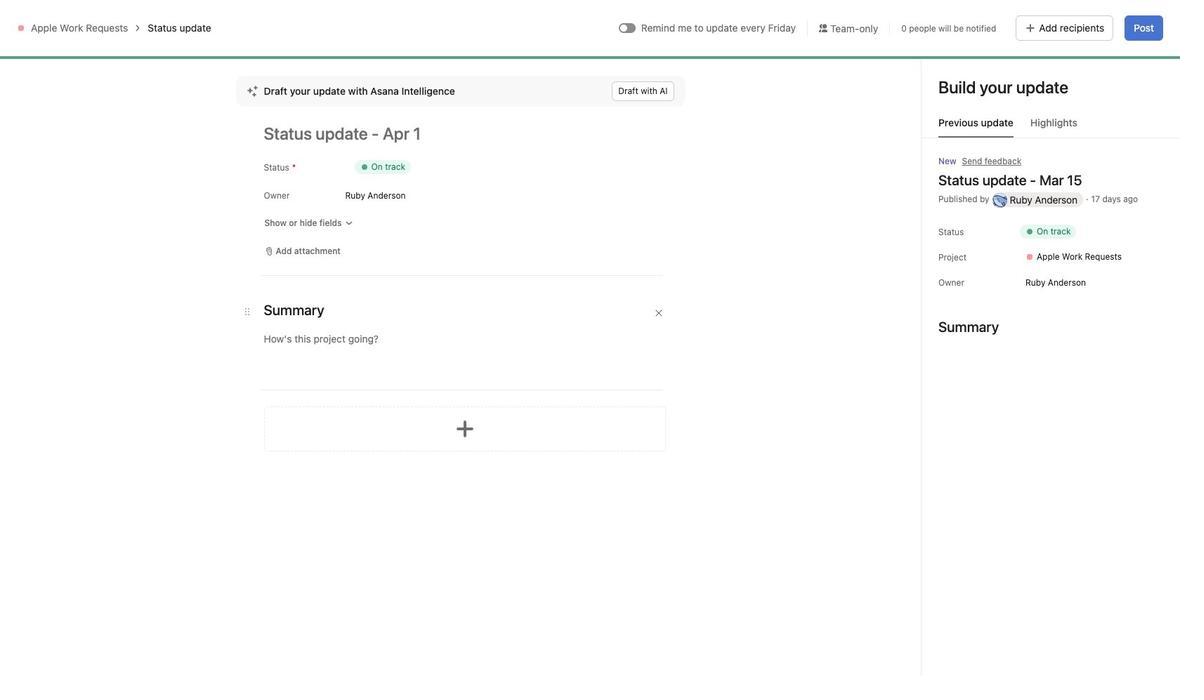 Task type: describe. For each thing, give the bounding box(es) containing it.
1 add task image from the left
[[344, 152, 356, 164]]

add to starred image
[[397, 56, 408, 67]]

Title of update text field
[[264, 118, 685, 149]]

remove section image
[[655, 309, 663, 318]]

2 add task image from the left
[[985, 152, 996, 164]]



Task type: vqa. For each thing, say whether or not it's contained in the screenshot.
Add report section Image
yes



Task type: locate. For each thing, give the bounding box(es) containing it.
switch
[[619, 23, 636, 33]]

None text field
[[228, 48, 370, 74]]

Section title text field
[[264, 301, 324, 320]]

add task image
[[344, 152, 356, 164], [985, 152, 996, 164]]

hide sidebar image
[[18, 11, 30, 22]]

1 horizontal spatial add task image
[[985, 152, 996, 164]]

tab list
[[922, 115, 1180, 138]]

0 horizontal spatial add task image
[[344, 152, 356, 164]]

briefcase image
[[194, 51, 211, 68]]

manage project members image
[[917, 61, 934, 78]]

add report section image
[[454, 418, 476, 441]]

list box
[[424, 6, 762, 28]]



